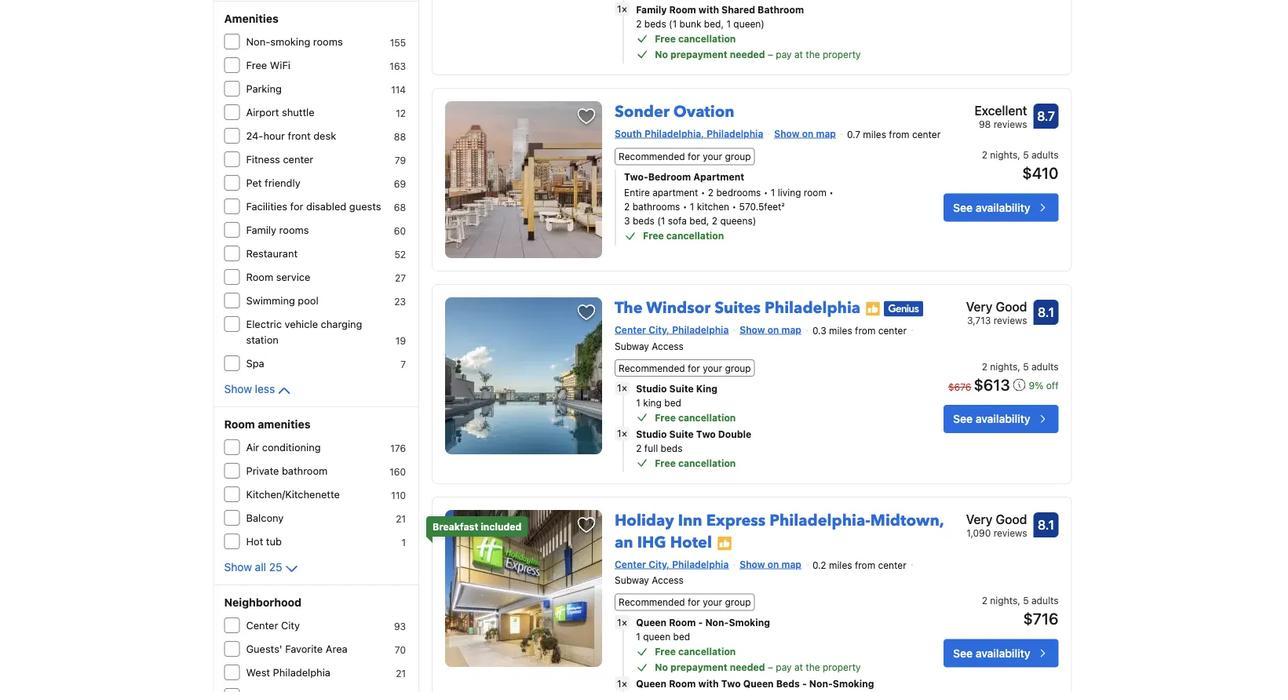 Task type: locate. For each thing, give the bounding box(es) containing it.
8.1 for holiday inn express philadelphia-midtown, an ihg hotel
[[1038, 518, 1055, 533]]

nights for $410
[[990, 150, 1018, 161]]

3 5 from the top
[[1023, 596, 1029, 607]]

center down front
[[283, 154, 314, 165]]

free cancellation for king
[[655, 412, 736, 423]]

24-
[[246, 130, 263, 142]]

– for smoking
[[768, 662, 773, 673]]

2 with from the top
[[698, 679, 719, 690]]

show on map for philadelphia
[[740, 324, 802, 335]]

shared
[[722, 4, 755, 15]]

needed for non-
[[730, 662, 765, 673]]

center city, philadelphia down the hotel
[[615, 559, 729, 570]]

for for very good 1,090 reviews
[[688, 597, 700, 608]]

0 vertical spatial recommended for your group
[[619, 151, 751, 162]]

scored 8.1 element for holiday inn express philadelphia-midtown, an ihg hotel
[[1034, 513, 1059, 538]]

1 horizontal spatial family
[[636, 4, 667, 15]]

0 vertical spatial no prepayment needed – pay at the property
[[655, 49, 861, 60]]

scored 8.7 element
[[1034, 104, 1059, 129]]

room amenities
[[224, 418, 311, 431]]

1 group from the top
[[725, 151, 751, 162]]

1 vertical spatial smoking
[[833, 679, 874, 690]]

bed, inside entire apartment • 2 bedrooms • 1 living room • 2 bathrooms • 1 kitchen • 570.5feet² 3 beds (1 sofa bed, 2 queens)
[[690, 216, 709, 227]]

3 1 × from the top
[[617, 428, 628, 439]]

2 – from the top
[[768, 662, 773, 673]]

–
[[768, 49, 773, 60], [768, 662, 773, 673]]

0 vertical spatial bed
[[665, 397, 681, 408]]

excellent element
[[975, 101, 1027, 120]]

24-hour front desk
[[246, 130, 336, 142]]

2 group from the top
[[725, 363, 751, 374]]

1 needed from the top
[[730, 49, 765, 60]]

2 pay from the top
[[776, 662, 792, 673]]

0 vertical spatial ,
[[1018, 150, 1021, 161]]

adults for $716
[[1032, 596, 1059, 607]]

suites
[[715, 298, 761, 319]]

subway down the
[[615, 341, 649, 352]]

free cancellation for -
[[655, 647, 736, 658]]

this property is part of our preferred partner program. it's committed to providing excellent service and good value. it'll pay us a higher commission if you make a booking. image for philadelphia
[[865, 301, 881, 317]]

1 access from the top
[[652, 341, 684, 352]]

2 see from the top
[[953, 412, 973, 425]]

0 vertical spatial non-
[[246, 36, 270, 48]]

1 vertical spatial this property is part of our preferred partner program. it's committed to providing excellent service and good value. it'll pay us a higher commission if you make a booking. image
[[717, 536, 733, 552]]

bed down studio suite king at bottom
[[665, 397, 681, 408]]

• up 570.5feet²
[[764, 187, 768, 198]]

0 vertical spatial subway
[[615, 341, 649, 352]]

1 subway from the top
[[615, 341, 649, 352]]

4 1 × from the top
[[617, 617, 628, 628]]

see availability down '2 nights , 5 adults $716'
[[953, 647, 1031, 660]]

cancellation for with
[[678, 33, 736, 44]]

show down holiday inn express philadelphia-midtown, an ihg hotel
[[740, 559, 765, 570]]

- down 0.2 miles from center subway access
[[698, 618, 703, 629]]

free cancellation for two
[[655, 458, 736, 469]]

subway for the windsor suites philadelphia
[[615, 341, 649, 352]]

9% off
[[1029, 380, 1059, 391]]

3 nights from the top
[[990, 596, 1018, 607]]

2 availability from the top
[[976, 412, 1031, 425]]

2 see availability from the top
[[953, 412, 1031, 425]]

1 vertical spatial on
[[768, 324, 779, 335]]

nights up $613
[[990, 361, 1018, 372]]

very good element
[[966, 298, 1027, 317], [966, 510, 1027, 529]]

see for holiday inn express philadelphia-midtown, an ihg hotel
[[953, 647, 973, 660]]

0 horizontal spatial two
[[696, 429, 716, 440]]

philadelphia for excellent 98 reviews
[[707, 128, 763, 139]]

suite
[[669, 383, 694, 394], [669, 429, 694, 440]]

1 no from the top
[[655, 49, 668, 60]]

see availability down $613
[[953, 412, 1031, 425]]

from inside 0.2 miles from center subway access
[[855, 560, 876, 571]]

cancellation for apartment
[[667, 230, 724, 241]]

1 vertical spatial studio
[[636, 429, 667, 440]]

center left 98
[[912, 129, 941, 140]]

access inside 0.3 miles from center subway access
[[652, 341, 684, 352]]

subway inside 0.2 miles from center subway access
[[615, 575, 649, 586]]

show on map left the 0.7
[[774, 128, 836, 139]]

free down 2 beds (1 bunk bed, 1 queen)
[[655, 33, 676, 44]]

show
[[774, 128, 800, 139], [740, 324, 765, 335], [224, 383, 252, 396], [740, 559, 765, 570], [224, 561, 252, 574]]

1 suite from the top
[[669, 383, 694, 394]]

access for inn
[[652, 575, 684, 586]]

2 1 × from the top
[[617, 383, 628, 394]]

2 left bunk
[[636, 18, 642, 29]]

center city, philadelphia down windsor
[[615, 324, 729, 335]]

1 good from the top
[[996, 300, 1027, 315]]

subway inside 0.3 miles from center subway access
[[615, 341, 649, 352]]

0 vertical spatial reviews
[[994, 119, 1027, 130]]

see
[[953, 201, 973, 214], [953, 412, 973, 425], [953, 647, 973, 660]]

– up 'queen room with two queen beds - non-smoking' link
[[768, 662, 773, 673]]

nights
[[990, 150, 1018, 161], [990, 361, 1018, 372], [990, 596, 1018, 607]]

beds left bunk
[[645, 18, 666, 29]]

reviews inside "very good 1,090 reviews"
[[994, 528, 1027, 539]]

2 vertical spatial 5
[[1023, 596, 1029, 607]]

1 vertical spatial property
[[823, 662, 861, 673]]

the down family room with shared bathroom link
[[806, 49, 820, 60]]

3 reviews from the top
[[994, 528, 1027, 539]]

2 vertical spatial map
[[782, 559, 802, 570]]

1 scored 8.1 element from the top
[[1034, 300, 1059, 325]]

show for very good 1,090 reviews
[[740, 559, 765, 570]]

on left the 0.7
[[802, 128, 814, 139]]

family for family room with shared bathroom
[[636, 4, 667, 15]]

2 21 from the top
[[396, 668, 406, 679]]

access down windsor
[[652, 341, 684, 352]]

1 center city, philadelphia from the top
[[615, 324, 729, 335]]

3 recommended from the top
[[619, 597, 685, 608]]

1 vertical spatial this property is part of our preferred partner program. it's committed to providing excellent service and good value. it'll pay us a higher commission if you make a booking. image
[[717, 536, 733, 552]]

1 very from the top
[[966, 300, 993, 315]]

3 group from the top
[[725, 597, 751, 608]]

this property is part of our preferred partner program. it's committed to providing excellent service and good value. it'll pay us a higher commission if you make a booking. image
[[865, 301, 881, 317], [717, 536, 733, 552]]

1 vertical spatial no
[[655, 662, 668, 673]]

,
[[1018, 150, 1021, 161], [1018, 361, 1021, 372], [1018, 596, 1021, 607]]

0 horizontal spatial this property is part of our preferred partner program. it's committed to providing excellent service and good value. it'll pay us a higher commission if you make a booking. image
[[717, 536, 733, 552]]

2 prepayment from the top
[[671, 662, 728, 673]]

1 vertical spatial center
[[615, 559, 646, 570]]

2 subway from the top
[[615, 575, 649, 586]]

studio suite king
[[636, 383, 718, 394]]

center for 0.3 miles from center subway access
[[878, 325, 907, 336]]

good inside "very good 1,090 reviews"
[[996, 512, 1027, 527]]

two left double
[[696, 429, 716, 440]]

4 × from the top
[[622, 617, 628, 628]]

3 × from the top
[[622, 428, 628, 439]]

cancellation
[[678, 33, 736, 44], [667, 230, 724, 241], [678, 412, 736, 423], [678, 458, 736, 469], [678, 647, 736, 658]]

from for philadelphia-
[[855, 560, 876, 571]]

0 vertical spatial see availability
[[953, 201, 1031, 214]]

cancellation down queen room - non-smoking
[[678, 647, 736, 658]]

2 center city, philadelphia from the top
[[615, 559, 729, 570]]

0 vertical spatial very
[[966, 300, 993, 315]]

the
[[806, 49, 820, 60], [806, 662, 820, 673]]

1 21 from the top
[[396, 514, 406, 525]]

center down the
[[615, 324, 646, 335]]

1 5 from the top
[[1023, 150, 1029, 161]]

reviews for holiday inn express philadelphia-midtown, an ihg hotel
[[994, 528, 1027, 539]]

adults inside 2 nights , 5 adults $410
[[1032, 150, 1059, 161]]

free for queen room - non-smoking
[[655, 647, 676, 658]]

bed
[[665, 397, 681, 408], [673, 632, 690, 643]]

queen down queen
[[636, 679, 667, 690]]

your
[[703, 151, 723, 162], [703, 363, 723, 374], [703, 597, 723, 608]]

0 vertical spatial -
[[698, 618, 703, 629]]

0 horizontal spatial family
[[246, 224, 276, 236]]

1 vertical spatial 21
[[396, 668, 406, 679]]

queen room - non-smoking link
[[636, 616, 890, 630]]

1 availability from the top
[[976, 201, 1031, 214]]

1 nights from the top
[[990, 150, 1018, 161]]

1 vertical spatial 5
[[1023, 361, 1029, 372]]

less
[[255, 383, 275, 396]]

3 availability from the top
[[976, 647, 1031, 660]]

1 horizontal spatial this property is part of our preferred partner program. it's committed to providing excellent service and good value. it'll pay us a higher commission if you make a booking. image
[[865, 301, 881, 317]]

1 vertical spatial city,
[[649, 559, 670, 570]]

nights inside 2 nights , 5 adults $410
[[990, 150, 1018, 161]]

shuttle
[[282, 106, 315, 118]]

bathroom
[[758, 4, 804, 15]]

0 vertical spatial your
[[703, 151, 723, 162]]

2 down 1,090
[[982, 596, 988, 607]]

studio suite two double link
[[636, 427, 890, 441]]

0 vertical spatial miles
[[863, 129, 886, 140]]

2 your from the top
[[703, 363, 723, 374]]

miles right the 0.7
[[863, 129, 886, 140]]

smoking down 0.2 miles from center subway access
[[729, 618, 770, 629]]

bedrooms
[[716, 187, 761, 198]]

1 horizontal spatial this property is part of our preferred partner program. it's committed to providing excellent service and good value. it'll pay us a higher commission if you make a booking. image
[[865, 301, 881, 317]]

1 studio from the top
[[636, 383, 667, 394]]

no down 2 beds (1 bunk bed, 1 queen)
[[655, 49, 668, 60]]

rooms right smoking
[[313, 36, 343, 48]]

1 vertical spatial two
[[721, 679, 741, 690]]

scored 8.1 element
[[1034, 300, 1059, 325], [1034, 513, 1059, 538]]

0 vertical spatial adults
[[1032, 150, 1059, 161]]

3
[[624, 216, 630, 227]]

2 inside '2 nights , 5 adults $716'
[[982, 596, 988, 607]]

this property is part of our preferred partner program. it's committed to providing excellent service and good value. it'll pay us a higher commission if you make a booking. image
[[865, 301, 881, 317], [717, 536, 733, 552]]

2 vertical spatial ,
[[1018, 596, 1021, 607]]

5 for $716
[[1023, 596, 1029, 607]]

group for suites
[[725, 363, 751, 374]]

1 prepayment from the top
[[671, 49, 728, 60]]

rooms down facilities for disabled guests
[[279, 224, 309, 236]]

0 horizontal spatial smoking
[[729, 618, 770, 629]]

very inside "very good 1,090 reviews"
[[966, 512, 993, 527]]

1 your from the top
[[703, 151, 723, 162]]

with
[[699, 4, 719, 15], [698, 679, 719, 690]]

2 vertical spatial nights
[[990, 596, 1018, 607]]

show down 'suites'
[[740, 324, 765, 335]]

1 pay from the top
[[776, 49, 792, 60]]

3 adults from the top
[[1032, 596, 1059, 607]]

two-
[[624, 172, 648, 183]]

with for two
[[698, 679, 719, 690]]

2 inside 2 nights , 5 adults $410
[[982, 150, 988, 161]]

very good 3,713 reviews
[[966, 300, 1027, 326]]

1 vertical spatial scored 8.1 element
[[1034, 513, 1059, 538]]

see availability for the windsor suites philadelphia
[[953, 412, 1031, 425]]

bed, down the kitchen
[[690, 216, 709, 227]]

0 horizontal spatial -
[[698, 618, 703, 629]]

3 see availability link from the top
[[944, 640, 1059, 668]]

center inside 0.3 miles from center subway access
[[878, 325, 907, 336]]

see availability for holiday inn express philadelphia-midtown, an ihg hotel
[[953, 647, 1031, 660]]

0 vertical spatial access
[[652, 341, 684, 352]]

5 inside 2 nights , 5 adults $410
[[1023, 150, 1029, 161]]

group up two-bedroom apartment link
[[725, 151, 751, 162]]

0 vertical spatial this property is part of our preferred partner program. it's committed to providing excellent service and good value. it'll pay us a higher commission if you make a booking. image
[[865, 301, 881, 317]]

0 vertical spatial center city, philadelphia
[[615, 324, 729, 335]]

queen left "beds"
[[743, 679, 774, 690]]

scored 8.1 element right very good 3,713 reviews
[[1034, 300, 1059, 325]]

free down '1 king bed'
[[655, 412, 676, 423]]

2 vertical spatial on
[[768, 559, 779, 570]]

philadelphia
[[707, 128, 763, 139], [765, 298, 861, 319], [672, 324, 729, 335], [672, 559, 729, 570], [273, 667, 331, 679]]

nights inside '2 nights , 5 adults $716'
[[990, 596, 1018, 607]]

genius discounts available at this property. image
[[884, 301, 924, 317], [884, 301, 924, 317]]

show on map down holiday inn express philadelphia-midtown, an ihg hotel
[[740, 559, 802, 570]]

2 suite from the top
[[669, 429, 694, 440]]

pay down bathroom
[[776, 49, 792, 60]]

this property is part of our preferred partner program. it's committed to providing excellent service and good value. it'll pay us a higher commission if you make a booking. image for philadelphia-
[[717, 536, 733, 552]]

studio for king
[[636, 383, 667, 394]]

1 horizontal spatial smoking
[[833, 679, 874, 690]]

no prepayment needed – pay at the property down the queen)
[[655, 49, 861, 60]]

2 vertical spatial see availability
[[953, 647, 1031, 660]]

hot
[[246, 536, 263, 548]]

miles inside 0.3 miles from center subway access
[[829, 325, 852, 336]]

room
[[669, 4, 696, 15], [246, 271, 273, 283], [224, 418, 255, 431], [669, 618, 696, 629], [669, 679, 696, 690]]

0 vertical spatial group
[[725, 151, 751, 162]]

0 vertical spatial city,
[[649, 324, 670, 335]]

1 , from the top
[[1018, 150, 1021, 161]]

1 vertical spatial miles
[[829, 325, 852, 336]]

see for the windsor suites philadelphia
[[953, 412, 973, 425]]

1 city, from the top
[[649, 324, 670, 335]]

nights for $716
[[990, 596, 1018, 607]]

philadelphia inside 'link'
[[765, 298, 861, 319]]

recommended up two-
[[619, 151, 685, 162]]

cancellation up the studio suite two double
[[678, 412, 736, 423]]

2 vertical spatial your
[[703, 597, 723, 608]]

1 – from the top
[[768, 49, 773, 60]]

show up two-bedroom apartment link
[[774, 128, 800, 139]]

2 city, from the top
[[649, 559, 670, 570]]

on for philadelphia-
[[768, 559, 779, 570]]

breakfast
[[433, 521, 478, 532]]

1 vertical spatial availability
[[976, 412, 1031, 425]]

0 vertical spatial suite
[[669, 383, 694, 394]]

this property is part of our preferred partner program. it's committed to providing excellent service and good value. it'll pay us a higher commission if you make a booking. image for philadelphia-
[[717, 536, 733, 552]]

from inside 0.3 miles from center subway access
[[855, 325, 876, 336]]

beds right 3
[[633, 216, 655, 227]]

philadelphia for very good 3,713 reviews
[[672, 324, 729, 335]]

prepayment down queen room - non-smoking
[[671, 662, 728, 673]]

2 see availability link from the top
[[944, 405, 1059, 433]]

2 8.1 from the top
[[1038, 518, 1055, 533]]

beds right full
[[661, 443, 683, 454]]

1 horizontal spatial rooms
[[313, 36, 343, 48]]

access inside 0.2 miles from center subway access
[[652, 575, 684, 586]]

free down 1 queen bed
[[655, 647, 676, 658]]

reviews
[[994, 119, 1027, 130], [994, 315, 1027, 326], [994, 528, 1027, 539]]

availability down $613
[[976, 412, 1031, 425]]

very inside very good 3,713 reviews
[[966, 300, 993, 315]]

pay for smoking
[[776, 662, 792, 673]]

(1 down the bathrooms
[[657, 216, 665, 227]]

1 adults from the top
[[1032, 150, 1059, 161]]

1 vertical spatial –
[[768, 662, 773, 673]]

philadelphia down windsor
[[672, 324, 729, 335]]

west philadelphia
[[246, 667, 331, 679]]

2 good from the top
[[996, 512, 1027, 527]]

family for family rooms
[[246, 224, 276, 236]]

reviews right 3,713
[[994, 315, 1027, 326]]

(1 inside entire apartment • 2 bedrooms • 1 living room • 2 bathrooms • 1 kitchen • 570.5feet² 3 beds (1 sofa bed, 2 queens)
[[657, 216, 665, 227]]

1 recommended from the top
[[619, 151, 685, 162]]

living
[[778, 187, 801, 198]]

1 recommended for your group from the top
[[619, 151, 751, 162]]

1 × for queen room - non-smoking
[[617, 617, 628, 628]]

, inside 2 nights , 5 adults $410
[[1018, 150, 1021, 161]]

queen room with two queen beds - non-smoking link
[[636, 677, 890, 691]]

charging
[[321, 318, 362, 330]]

see availability down 2 nights , 5 adults $410
[[953, 201, 1031, 214]]

desk
[[313, 130, 336, 142]]

center down the "an"
[[615, 559, 646, 570]]

show for excellent 98 reviews
[[774, 128, 800, 139]]

0 vertical spatial availability
[[976, 201, 1031, 214]]

1 vertical spatial family
[[246, 224, 276, 236]]

5 × from the top
[[622, 678, 628, 689]]

reviews down "excellent"
[[994, 119, 1027, 130]]

group up studio suite king link
[[725, 363, 751, 374]]

non-
[[246, 36, 270, 48], [705, 618, 729, 629], [809, 679, 833, 690]]

private
[[246, 465, 279, 477]]

1,090
[[967, 528, 991, 539]]

parking
[[246, 83, 282, 95]]

see availability
[[953, 201, 1031, 214], [953, 412, 1031, 425], [953, 647, 1031, 660]]

1 vertical spatial map
[[782, 324, 802, 335]]

2 recommended from the top
[[619, 363, 685, 374]]

2 very good element from the top
[[966, 510, 1027, 529]]

area
[[326, 643, 348, 655]]

needed down the queen)
[[730, 49, 765, 60]]

2 reviews from the top
[[994, 315, 1027, 326]]

0 vertical spatial map
[[816, 128, 836, 139]]

0 vertical spatial the
[[806, 49, 820, 60]]

0 vertical spatial 21
[[396, 514, 406, 525]]

center inside 0.2 miles from center subway access
[[878, 560, 907, 571]]

subway for holiday inn express philadelphia-midtown, an ihg hotel
[[615, 575, 649, 586]]

free cancellation for apartment
[[643, 230, 724, 241]]

2 studio from the top
[[636, 429, 667, 440]]

•
[[701, 187, 705, 198], [764, 187, 768, 198], [829, 187, 834, 198], [683, 201, 687, 212], [732, 201, 737, 212]]

5 inside '2 nights , 5 adults $716'
[[1023, 596, 1029, 607]]

studio up king
[[636, 383, 667, 394]]

×
[[622, 4, 628, 15], [622, 383, 628, 394], [622, 428, 628, 439], [622, 617, 628, 628], [622, 678, 628, 689]]

2 nights from the top
[[990, 361, 1018, 372]]

2 adults from the top
[[1032, 361, 1059, 372]]

show on map down 'suites'
[[740, 324, 802, 335]]

from right the 0.7
[[889, 129, 910, 140]]

family rooms
[[246, 224, 309, 236]]

1 vertical spatial see
[[953, 412, 973, 425]]

swimming pool
[[246, 295, 319, 307]]

2 no from the top
[[655, 662, 668, 673]]

at down bathroom
[[795, 49, 803, 60]]

1 the from the top
[[806, 49, 820, 60]]

for for excellent 98 reviews
[[688, 151, 700, 162]]

1 vertical spatial recommended for your group
[[619, 363, 751, 374]]

9%
[[1029, 380, 1044, 391]]

2 recommended for your group from the top
[[619, 363, 751, 374]]

center for 0.7 miles from center
[[912, 129, 941, 140]]

studio suite king link
[[636, 381, 890, 396]]

center city, philadelphia for windsor
[[615, 324, 729, 335]]

recommended for your group up studio suite king at bottom
[[619, 363, 751, 374]]

1 see from the top
[[953, 201, 973, 214]]

0 vertical spatial no
[[655, 49, 668, 60]]

reviews inside very good 3,713 reviews
[[994, 315, 1027, 326]]

very good element for the windsor suites philadelphia
[[966, 298, 1027, 317]]

availability for holiday inn express philadelphia-midtown, an ihg hotel
[[976, 647, 1031, 660]]

at for bathroom
[[795, 49, 803, 60]]

free cancellation down bunk
[[655, 33, 736, 44]]

3 , from the top
[[1018, 596, 1021, 607]]

1 vertical spatial adults
[[1032, 361, 1059, 372]]

2 needed from the top
[[730, 662, 765, 673]]

city, down ihg
[[649, 559, 670, 570]]

2 vertical spatial from
[[855, 560, 876, 571]]

family room with shared bathroom link
[[636, 2, 890, 17]]

0 vertical spatial at
[[795, 49, 803, 60]]

2 × from the top
[[622, 383, 628, 394]]

free for studio suite king
[[655, 412, 676, 423]]

1 vertical spatial at
[[795, 662, 803, 673]]

spa
[[246, 358, 264, 369]]

2 access from the top
[[652, 575, 684, 586]]

, inside '2 nights , 5 adults $716'
[[1018, 596, 1021, 607]]

from
[[889, 129, 910, 140], [855, 325, 876, 336], [855, 560, 876, 571]]

3 see availability from the top
[[953, 647, 1031, 660]]

1 with from the top
[[699, 4, 719, 15]]

2 no prepayment needed – pay at the property from the top
[[655, 662, 861, 673]]

1 vertical spatial subway
[[615, 575, 649, 586]]

suite up 2 full beds
[[669, 429, 694, 440]]

2 very from the top
[[966, 512, 993, 527]]

show less
[[224, 383, 275, 396]]

two-bedroom apartment
[[624, 172, 744, 183]]

free cancellation up the studio suite two double
[[655, 412, 736, 423]]

sonder ovation image
[[445, 101, 602, 258]]

1 vertical spatial suite
[[669, 429, 694, 440]]

center right 0.3
[[878, 325, 907, 336]]

21 down 70
[[396, 668, 406, 679]]

center for the windsor suites philadelphia
[[615, 324, 646, 335]]

good for holiday inn express philadelphia-midtown, an ihg hotel
[[996, 512, 1027, 527]]

see availability link for holiday inn express philadelphia-midtown, an ihg hotel
[[944, 640, 1059, 668]]

1 vertical spatial no prepayment needed – pay at the property
[[655, 662, 861, 673]]

ovation
[[674, 101, 735, 123]]

off
[[1046, 380, 1059, 391]]

1 reviews from the top
[[994, 119, 1027, 130]]

recommended for your group for windsor
[[619, 363, 751, 374]]

1 8.1 from the top
[[1038, 305, 1055, 320]]

very for the windsor suites philadelphia
[[966, 300, 993, 315]]

no prepayment needed – pay at the property up the queen room with two queen beds - non-smoking
[[655, 662, 861, 673]]

2 down 98
[[982, 150, 988, 161]]

2 vertical spatial miles
[[829, 560, 852, 571]]

2 at from the top
[[795, 662, 803, 673]]

entire apartment • 2 bedrooms • 1 living room • 2 bathrooms • 1 kitchen • 570.5feet² 3 beds (1 sofa bed, 2 queens)
[[624, 187, 834, 227]]

on for philadelphia
[[768, 324, 779, 335]]

inn
[[678, 510, 703, 532]]

prepayment
[[671, 49, 728, 60], [671, 662, 728, 673]]

with for shared
[[699, 4, 719, 15]]

1 vertical spatial (1
[[657, 216, 665, 227]]

city
[[281, 620, 300, 632]]

map left the 0.7
[[816, 128, 836, 139]]

1 no prepayment needed – pay at the property from the top
[[655, 49, 861, 60]]

pet friendly
[[246, 177, 300, 189]]

1 see availability link from the top
[[944, 194, 1059, 222]]

0 vertical spatial this property is part of our preferred partner program. it's committed to providing excellent service and good value. it'll pay us a higher commission if you make a booking. image
[[865, 301, 881, 317]]

very good 1,090 reviews
[[966, 512, 1027, 539]]

smoking right "beds"
[[833, 679, 874, 690]]

2 horizontal spatial non-
[[809, 679, 833, 690]]

recommended for your group up queen room - non-smoking
[[619, 597, 751, 608]]

0 vertical spatial needed
[[730, 49, 765, 60]]

suite for bed
[[669, 383, 694, 394]]

1 vertical spatial prepayment
[[671, 662, 728, 673]]

suite left king
[[669, 383, 694, 394]]

0 vertical spatial see
[[953, 201, 973, 214]]

27
[[395, 272, 406, 283]]

1 vertical spatial ,
[[1018, 361, 1021, 372]]

city,
[[649, 324, 670, 335], [649, 559, 670, 570]]

see availability link down '2 nights , 5 adults $716'
[[944, 640, 1059, 668]]

studio for full
[[636, 429, 667, 440]]

1 vertical spatial needed
[[730, 662, 765, 673]]

cancellation down sofa at the top right of the page
[[667, 230, 724, 241]]

for
[[688, 151, 700, 162], [290, 201, 303, 212], [688, 363, 700, 374], [688, 597, 700, 608]]

1 vertical spatial see availability link
[[944, 405, 1059, 433]]

see availability link down 2 nights , 5 adults $410
[[944, 194, 1059, 222]]

1 very good element from the top
[[966, 298, 1027, 317]]

holiday inn express philadelphia-midtown, an ihg hotel image
[[445, 510, 602, 667]]

2 vertical spatial reviews
[[994, 528, 1027, 539]]

1 × for studio suite king
[[617, 383, 628, 394]]

0 vertical spatial nights
[[990, 150, 1018, 161]]

1 horizontal spatial (1
[[669, 18, 677, 29]]

1 property from the top
[[823, 49, 861, 60]]

1 vertical spatial pay
[[776, 662, 792, 673]]

3 your from the top
[[703, 597, 723, 608]]

70
[[395, 645, 406, 656]]

adults up $716
[[1032, 596, 1059, 607]]

1 vertical spatial the
[[806, 662, 820, 673]]

2 property from the top
[[823, 662, 861, 673]]

electric vehicle charging station
[[246, 318, 362, 346]]

favorite
[[285, 643, 323, 655]]

2 the from the top
[[806, 662, 820, 673]]

adults up $410 at right top
[[1032, 150, 1059, 161]]

- right "beds"
[[802, 679, 807, 690]]

0 vertical spatial (1
[[669, 18, 677, 29]]

adults inside '2 nights , 5 adults $716'
[[1032, 596, 1059, 607]]

guests
[[349, 201, 381, 212]]

good inside very good 3,713 reviews
[[996, 300, 1027, 315]]

3 see from the top
[[953, 647, 973, 660]]

1 vertical spatial from
[[855, 325, 876, 336]]

2 vertical spatial see
[[953, 647, 973, 660]]

nights down 98
[[990, 150, 1018, 161]]

free down 2 full beds
[[655, 458, 676, 469]]

1 vertical spatial 8.1
[[1038, 518, 1055, 533]]

your up apartment at right
[[703, 151, 723, 162]]

center
[[912, 129, 941, 140], [283, 154, 314, 165], [878, 325, 907, 336], [878, 560, 907, 571]]

two left "beds"
[[721, 679, 741, 690]]

-
[[698, 618, 703, 629], [802, 679, 807, 690]]

3 recommended for your group from the top
[[619, 597, 751, 608]]

miles inside 0.2 miles from center subway access
[[829, 560, 852, 571]]

1 vertical spatial show on map
[[740, 324, 802, 335]]

access down ihg
[[652, 575, 684, 586]]

1 at from the top
[[795, 49, 803, 60]]

2 scored 8.1 element from the top
[[1034, 513, 1059, 538]]

scored 8.1 element for the windsor suites philadelphia
[[1034, 300, 1059, 325]]

city, for holiday
[[649, 559, 670, 570]]

queen room with two queen beds - non-smoking
[[636, 679, 874, 690]]

0.7 miles from center
[[847, 129, 941, 140]]

2 vertical spatial group
[[725, 597, 751, 608]]

free cancellation down sofa at the top right of the page
[[643, 230, 724, 241]]

hot tub
[[246, 536, 282, 548]]

property for smoking
[[823, 662, 861, 673]]

very up 1,090
[[966, 512, 993, 527]]

1 vertical spatial very good element
[[966, 510, 1027, 529]]

– down family room with shared bathroom link
[[768, 49, 773, 60]]

map left 0.2
[[782, 559, 802, 570]]

availability for the windsor suites philadelphia
[[976, 412, 1031, 425]]

from right 0.2
[[855, 560, 876, 571]]

prepayment for bed
[[671, 662, 728, 673]]

2 vertical spatial show on map
[[740, 559, 802, 570]]

service
[[276, 271, 310, 283]]

1 vertical spatial very
[[966, 512, 993, 527]]



Task type: vqa. For each thing, say whether or not it's contained in the screenshot.
ATTRACTIONS at the top of the page
no



Task type: describe. For each thing, give the bounding box(es) containing it.
155
[[390, 37, 406, 48]]

sonder ovation link
[[615, 95, 735, 123]]

no for queen
[[655, 662, 668, 673]]

no prepayment needed – pay at the property for bathroom
[[655, 49, 861, 60]]

room for family room with shared bathroom
[[669, 4, 696, 15]]

center city, philadelphia for inn
[[615, 559, 729, 570]]

apartment
[[653, 187, 698, 198]]

0 vertical spatial two
[[696, 429, 716, 440]]

suite for beds
[[669, 429, 694, 440]]

friendly
[[265, 177, 300, 189]]

studio suite two double
[[636, 429, 752, 440]]

2 up $613
[[982, 361, 988, 372]]

at for smoking
[[795, 662, 803, 673]]

pay for bathroom
[[776, 49, 792, 60]]

160
[[390, 466, 406, 477]]

114
[[391, 84, 406, 95]]

no for beds
[[655, 49, 668, 60]]

× for queen room - non-smoking
[[622, 617, 628, 628]]

– for bathroom
[[768, 49, 773, 60]]

queen room - non-smoking
[[636, 618, 770, 629]]

1 horizontal spatial two
[[721, 679, 741, 690]]

for down friendly
[[290, 201, 303, 212]]

your for suites
[[703, 363, 723, 374]]

• up the kitchen
[[701, 187, 705, 198]]

2 down the kitchen
[[712, 216, 718, 227]]

west
[[246, 667, 270, 679]]

very for holiday inn express philadelphia-midtown, an ihg hotel
[[966, 512, 993, 527]]

city, for the
[[649, 324, 670, 335]]

the windsor suites philadelphia
[[615, 298, 861, 319]]

beds
[[776, 679, 800, 690]]

show left less
[[224, 383, 252, 396]]

8.7
[[1037, 109, 1055, 124]]

0 vertical spatial smoking
[[729, 618, 770, 629]]

• right room
[[829, 187, 834, 198]]

5 for $410
[[1023, 150, 1029, 161]]

double
[[718, 429, 752, 440]]

68
[[394, 202, 406, 213]]

recommended for the
[[619, 363, 685, 374]]

queen
[[643, 632, 671, 643]]

property for bathroom
[[823, 49, 861, 60]]

show all 25 button
[[224, 560, 301, 579]]

show on map for philadelphia-
[[740, 559, 802, 570]]

neighborhood
[[224, 596, 302, 609]]

69
[[394, 178, 406, 189]]

free for studio suite two double
[[655, 458, 676, 469]]

1 × from the top
[[622, 4, 628, 15]]

air conditioning
[[246, 442, 321, 453]]

philadelphia down favorite
[[273, 667, 331, 679]]

2 vertical spatial beds
[[661, 443, 683, 454]]

cancellation for two
[[678, 458, 736, 469]]

21 for west philadelphia
[[396, 668, 406, 679]]

map for philadelphia
[[782, 324, 802, 335]]

1 vertical spatial -
[[802, 679, 807, 690]]

disabled
[[306, 201, 347, 212]]

0.2 miles from center subway access
[[615, 560, 907, 586]]

midtown,
[[871, 510, 944, 532]]

free left wifi
[[246, 59, 267, 71]]

, for $410
[[1018, 150, 1021, 161]]

facilities
[[246, 201, 287, 212]]

center for holiday inn express philadelphia-midtown, an ihg hotel
[[615, 559, 646, 570]]

0 vertical spatial on
[[802, 128, 814, 139]]

bed for windsor
[[665, 397, 681, 408]]

163
[[390, 60, 406, 71]]

station
[[246, 334, 279, 346]]

private bathroom
[[246, 465, 328, 477]]

0 vertical spatial bed,
[[704, 18, 724, 29]]

the for family room with shared bathroom
[[806, 49, 820, 60]]

12
[[396, 108, 406, 119]]

access for windsor
[[652, 341, 684, 352]]

$410
[[1023, 164, 1059, 182]]

south
[[615, 128, 642, 139]]

amenities
[[224, 12, 279, 25]]

sonder
[[615, 101, 670, 123]]

• up sofa at the top right of the page
[[683, 201, 687, 212]]

group for express
[[725, 597, 751, 608]]

free wifi
[[246, 59, 291, 71]]

3,713
[[967, 315, 991, 326]]

bunk
[[680, 18, 702, 29]]

reviews inside excellent 98 reviews
[[994, 119, 1027, 130]]

19
[[396, 335, 406, 346]]

airport
[[246, 106, 279, 118]]

2 nights , 5 adults $410
[[982, 150, 1059, 182]]

2 beds (1 bunk bed, 1 queen)
[[636, 18, 765, 29]]

5 1 × from the top
[[617, 678, 628, 689]]

2 up the kitchen
[[708, 187, 714, 198]]

2 nights , 5 adults
[[982, 361, 1059, 372]]

king
[[643, 397, 662, 408]]

room service
[[246, 271, 310, 283]]

25
[[269, 561, 282, 574]]

vehicle
[[285, 318, 318, 330]]

air
[[246, 442, 259, 453]]

2 up 3
[[624, 201, 630, 212]]

swimming
[[246, 295, 295, 307]]

for for very good 3,713 reviews
[[688, 363, 700, 374]]

guests' favorite area
[[246, 643, 348, 655]]

cancellation for -
[[678, 647, 736, 658]]

king
[[696, 383, 718, 394]]

queen for queen room with two queen beds - non-smoking
[[636, 679, 667, 690]]

free for two-bedroom apartment
[[643, 230, 664, 241]]

2 5 from the top
[[1023, 361, 1029, 372]]

recommended for holiday
[[619, 597, 685, 608]]

8.1 for the windsor suites philadelphia
[[1038, 305, 1055, 320]]

south philadelphia, philadelphia
[[615, 128, 763, 139]]

prepayment for (1
[[671, 49, 728, 60]]

all
[[255, 561, 266, 574]]

0 vertical spatial beds
[[645, 18, 666, 29]]

pet
[[246, 177, 262, 189]]

1 1 × from the top
[[617, 4, 628, 15]]

79
[[395, 155, 406, 166]]

2 nights , 5 adults $716
[[982, 596, 1059, 628]]

2 , from the top
[[1018, 361, 1021, 372]]

$676
[[948, 381, 972, 392]]

amenities
[[258, 418, 311, 431]]

smoking
[[270, 36, 310, 48]]

room for queen room with two queen beds - non-smoking
[[669, 679, 696, 690]]

show for very good 3,713 reviews
[[740, 324, 765, 335]]

• up queens)
[[732, 201, 737, 212]]

beds inside entire apartment • 2 bedrooms • 1 living room • 2 bathrooms • 1 kitchen • 570.5feet² 3 beds (1 sofa bed, 2 queens)
[[633, 216, 655, 227]]

balcony
[[246, 512, 284, 524]]

0 vertical spatial show on map
[[774, 128, 836, 139]]

restaurant
[[246, 248, 298, 260]]

recommended for your group for inn
[[619, 597, 751, 608]]

reviews for the windsor suites philadelphia
[[994, 315, 1027, 326]]

× for studio suite two double
[[622, 428, 628, 439]]

2 vertical spatial center
[[246, 620, 278, 632]]

bed for inn
[[673, 632, 690, 643]]

0 vertical spatial from
[[889, 129, 910, 140]]

map for philadelphia-
[[782, 559, 802, 570]]

1 vertical spatial rooms
[[279, 224, 309, 236]]

philadelphia for very good 1,090 reviews
[[672, 559, 729, 570]]

excellent
[[975, 103, 1027, 118]]

sonder ovation
[[615, 101, 735, 123]]

from for philadelphia
[[855, 325, 876, 336]]

the
[[615, 298, 643, 319]]

family room with shared bathroom
[[636, 4, 804, 15]]

1 see availability from the top
[[953, 201, 1031, 214]]

0 horizontal spatial non-
[[246, 36, 270, 48]]

non-smoking rooms
[[246, 36, 343, 48]]

2 left full
[[636, 443, 642, 454]]

cancellation for king
[[678, 412, 736, 423]]

excellent 98 reviews
[[975, 103, 1027, 130]]

, for $716
[[1018, 596, 1021, 607]]

kitchen/kitchenette
[[246, 489, 340, 501]]

98
[[979, 119, 991, 130]]

express
[[706, 510, 766, 532]]

room up the swimming
[[246, 271, 273, 283]]

adults for $410
[[1032, 150, 1059, 161]]

queen for queen room - non-smoking
[[636, 618, 667, 629]]

1 × for studio suite two double
[[617, 428, 628, 439]]

this property is part of our preferred partner program. it's committed to providing excellent service and good value. it'll pay us a higher commission if you make a booking. image for philadelphia
[[865, 301, 881, 317]]

entire
[[624, 187, 650, 198]]

free for family room with shared bathroom
[[655, 33, 676, 44]]

miles for philadelphia
[[829, 325, 852, 336]]

bathroom
[[282, 465, 328, 477]]

room for queen room - non-smoking
[[669, 618, 696, 629]]

room
[[804, 187, 827, 198]]

your for express
[[703, 597, 723, 608]]

holiday inn express philadelphia-midtown, an ihg hotel link
[[615, 504, 944, 554]]

21 for balcony
[[396, 514, 406, 525]]

very good element for holiday inn express philadelphia-midtown, an ihg hotel
[[966, 510, 1027, 529]]

bathrooms
[[633, 201, 680, 212]]

conditioning
[[262, 442, 321, 453]]

1 horizontal spatial non-
[[705, 618, 729, 629]]

1 king bed
[[636, 397, 681, 408]]

show left all
[[224, 561, 252, 574]]

the windsor suites philadelphia image
[[445, 298, 602, 455]]

1 queen bed
[[636, 632, 690, 643]]

room up air at the bottom of page
[[224, 418, 255, 431]]

× for studio suite king
[[622, 383, 628, 394]]

0.3 miles from center subway access
[[615, 325, 907, 352]]

0.2
[[813, 560, 826, 571]]

queens)
[[720, 216, 756, 227]]

philadelphia,
[[645, 128, 704, 139]]



